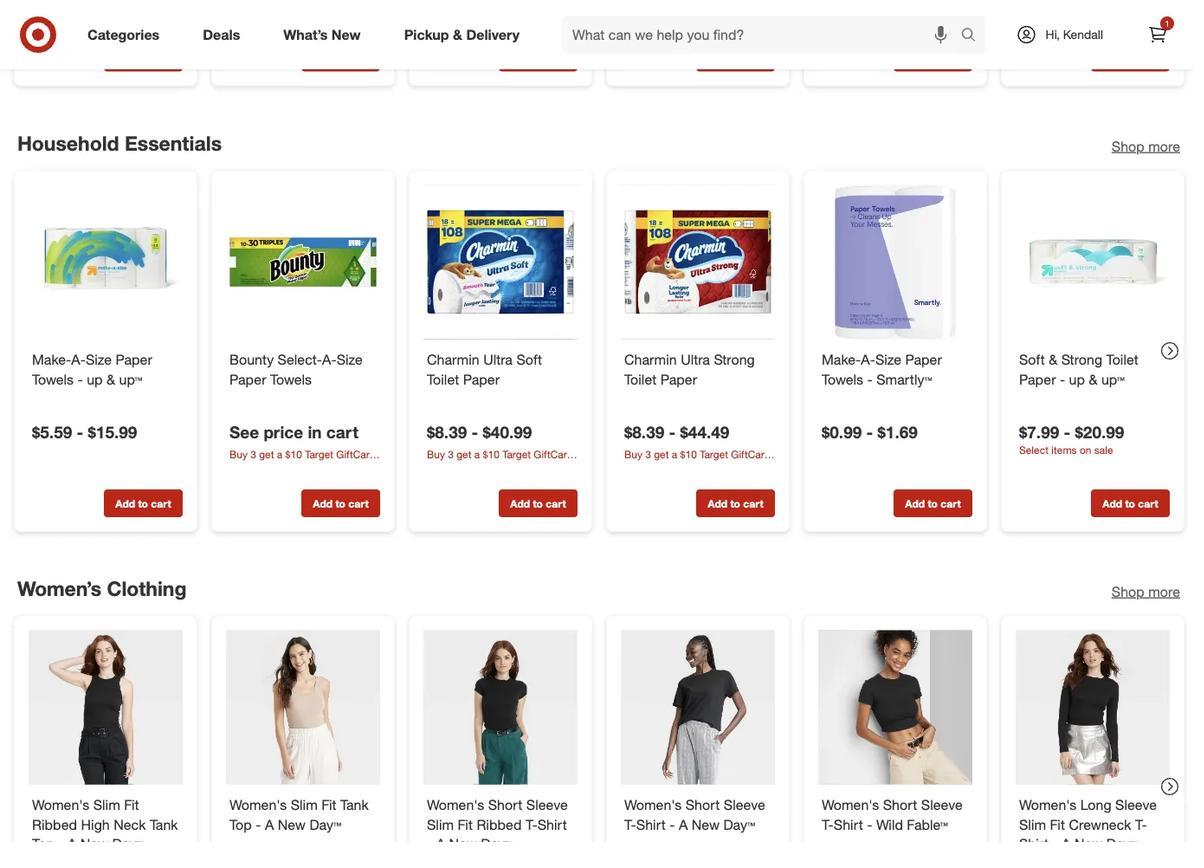 Task type: locate. For each thing, give the bounding box(es) containing it.
paper
[[116, 351, 152, 368], [906, 351, 942, 368], [230, 370, 266, 387], [463, 370, 500, 387], [661, 370, 698, 387], [1020, 370, 1056, 387]]

1 shop from the top
[[1112, 138, 1145, 155]]

1 make- from the left
[[32, 351, 71, 368]]

2 women's from the left
[[230, 796, 287, 813]]

2 horizontal spatial a-
[[861, 351, 876, 368]]

$8.39
[[427, 422, 467, 442], [625, 422, 665, 442]]

up up $5.59 - $15.99
[[87, 370, 103, 387]]

women's inside women's short sleeve t-shirt - wild fable™
[[822, 796, 880, 813]]

0 horizontal spatial up
[[87, 370, 103, 387]]

search
[[953, 28, 995, 45]]

paper up $8.39 - $40.99
[[463, 370, 500, 387]]

ultra
[[484, 351, 513, 368], [681, 351, 710, 368]]

1 horizontal spatial top
[[230, 816, 252, 833]]

1 vertical spatial shop
[[1112, 583, 1145, 600]]

to for soft & strong toilet paper - up & up™
[[1126, 497, 1136, 510]]

2 shop more from the top
[[1112, 583, 1181, 600]]

up inside soft & strong toilet paper - up & up™
[[1070, 370, 1086, 387]]

a- inside make-a-size paper towels - up & up™
[[71, 351, 86, 368]]

short for t-
[[488, 796, 523, 813]]

t- inside women's short sleeve t-shirt - a new day™
[[625, 816, 637, 833]]

charmin up $8.39 - $44.49
[[625, 351, 677, 368]]

a
[[265, 816, 274, 833], [679, 816, 688, 833], [67, 836, 76, 842], [436, 836, 445, 842], [1062, 836, 1071, 842]]

paper for $8.39 - $40.99
[[463, 370, 500, 387]]

day™ inside women's short sleeve slim fit ribbed t-shirt - a new day™
[[481, 836, 513, 842]]

2 horizontal spatial toilet
[[1107, 351, 1139, 368]]

1 vertical spatial tank
[[150, 816, 178, 833]]

a- right bounty
[[322, 351, 337, 368]]

new inside women's slim fit tank top - a new day™
[[278, 816, 306, 833]]

paper inside charmin ultra strong toilet paper
[[661, 370, 698, 387]]

- inside make-a-size paper towels - up & up™
[[78, 370, 83, 387]]

0 vertical spatial top
[[230, 816, 252, 833]]

1 vertical spatial shop more button
[[1112, 582, 1181, 602]]

soft inside charmin ultra soft toilet paper
[[517, 351, 542, 368]]

1 vertical spatial top
[[32, 836, 54, 842]]

women's inside women's long sleeve slim fit crewneck t- shirt - a new day™
[[1020, 796, 1077, 813]]

0 horizontal spatial ultra
[[484, 351, 513, 368]]

up inside make-a-size paper towels - up & up™
[[87, 370, 103, 387]]

t- inside women's long sleeve slim fit crewneck t- shirt - a new day™
[[1136, 816, 1148, 833]]

strong
[[714, 351, 755, 368], [1062, 351, 1103, 368]]

shop
[[1112, 138, 1145, 155], [1112, 583, 1145, 600]]

day™
[[310, 816, 341, 833], [724, 816, 755, 833], [112, 836, 144, 842], [481, 836, 513, 842], [1107, 836, 1139, 842]]

bounty
[[230, 351, 274, 368]]

see price in cart
[[230, 422, 359, 442]]

women's short sleeve t-shirt - a new day™ image
[[621, 630, 775, 784], [621, 630, 775, 784]]

size right select-
[[337, 351, 363, 368]]

1 ultra from the left
[[484, 351, 513, 368]]

2 towels from the left
[[270, 370, 312, 387]]

toilet inside charmin ultra strong toilet paper
[[625, 370, 657, 387]]

what's new link
[[269, 16, 383, 54]]

short for a
[[686, 796, 720, 813]]

1 up from the left
[[87, 370, 103, 387]]

women's clothing
[[17, 577, 187, 601]]

women's short sleeve slim fit ribbed t-shirt - a new day™ link
[[427, 795, 574, 842]]

$0.99
[[822, 422, 862, 442]]

sleeve inside women's long sleeve slim fit crewneck t- shirt - a new day™
[[1116, 796, 1157, 813]]

a inside women's slim fit ribbed high neck tank top - a new day™
[[67, 836, 76, 842]]

1 horizontal spatial tank
[[341, 796, 369, 813]]

0 horizontal spatial strong
[[714, 351, 755, 368]]

shop more button for women's clothing
[[1112, 582, 1181, 602]]

1
[[1165, 18, 1170, 29]]

fit inside women's slim fit ribbed high neck tank top - a new day™
[[124, 796, 139, 813]]

size up smartly™
[[876, 351, 902, 368]]

1 horizontal spatial charmin
[[625, 351, 677, 368]]

toilet up $8.39 - $44.49
[[625, 370, 657, 387]]

1 horizontal spatial strong
[[1062, 351, 1103, 368]]

2 size from the left
[[337, 351, 363, 368]]

make-
[[32, 351, 71, 368], [822, 351, 861, 368]]

shop more
[[1112, 138, 1181, 155], [1112, 583, 1181, 600]]

2 $8.39 from the left
[[625, 422, 665, 442]]

ultra inside charmin ultra soft toilet paper
[[484, 351, 513, 368]]

ribbed
[[32, 816, 77, 833], [477, 816, 522, 833]]

1 horizontal spatial ribbed
[[477, 816, 522, 833]]

tank
[[341, 796, 369, 813], [150, 816, 178, 833]]

neck
[[114, 816, 146, 833]]

4 women's from the left
[[625, 796, 682, 813]]

up™ up $15.99
[[119, 370, 142, 387]]

shop for household essentials
[[1112, 138, 1145, 155]]

1 more from the top
[[1149, 138, 1181, 155]]

What can we help you find? suggestions appear below search field
[[562, 16, 966, 54]]

day™ inside women's slim fit tank top - a new day™
[[310, 816, 341, 833]]

& up $15.99
[[107, 370, 115, 387]]

5 women's from the left
[[822, 796, 880, 813]]

women's short sleeve t-shirt - a new day™
[[625, 796, 766, 833]]

1 horizontal spatial $8.39
[[625, 422, 665, 442]]

women's slim fit tank top - a new day™ link
[[230, 795, 377, 834]]

1 link
[[1139, 16, 1177, 54]]

0 vertical spatial tank
[[341, 796, 369, 813]]

up™ inside soft & strong toilet paper - up & up™
[[1102, 370, 1125, 387]]

1 horizontal spatial toilet
[[625, 370, 657, 387]]

charmin ultra soft toilet paper image
[[424, 185, 578, 339], [424, 185, 578, 339]]

1 horizontal spatial up
[[1070, 370, 1086, 387]]

2 charmin from the left
[[625, 351, 677, 368]]

shirt inside women's short sleeve t-shirt - wild fable™
[[834, 816, 864, 833]]

women's slim fit ribbed high neck tank top - a new day™
[[32, 796, 178, 842]]

women's slim fit ribbed high neck tank top - a new day™ image
[[29, 630, 183, 784], [29, 630, 183, 784]]

more
[[1149, 138, 1181, 155], [1149, 583, 1181, 600]]

make- inside make-a-size paper towels - smartly™
[[822, 351, 861, 368]]

3 sleeve from the left
[[922, 796, 963, 813]]

0 horizontal spatial short
[[488, 796, 523, 813]]

0 horizontal spatial soft
[[517, 351, 542, 368]]

1 size from the left
[[86, 351, 112, 368]]

1 shop more button from the top
[[1112, 136, 1181, 156]]

$8.39 left $40.99 on the bottom left
[[427, 422, 467, 442]]

up for strong
[[1070, 370, 1086, 387]]

cart
[[546, 51, 566, 64], [744, 51, 764, 64], [941, 51, 961, 64], [326, 422, 359, 442], [151, 497, 171, 510], [349, 497, 369, 510], [546, 497, 566, 510], [744, 497, 764, 510], [941, 497, 961, 510], [1139, 497, 1159, 510]]

toilet
[[1107, 351, 1139, 368], [427, 370, 459, 387], [625, 370, 657, 387]]

fit inside women's slim fit tank top - a new day™
[[322, 796, 337, 813]]

paper up $7.99
[[1020, 370, 1056, 387]]

- inside women's slim fit ribbed high neck tank top - a new day™
[[58, 836, 64, 842]]

up™ for paper
[[119, 370, 142, 387]]

0 vertical spatial more
[[1149, 138, 1181, 155]]

$7.99 - $20.99 select items on sale
[[1020, 422, 1125, 456]]

1 horizontal spatial up™
[[1102, 370, 1125, 387]]

women's slim fit ribbed high neck tank top - a new day™ link
[[32, 795, 179, 842]]

2 short from the left
[[686, 796, 720, 813]]

3 a- from the left
[[861, 351, 876, 368]]

new
[[332, 26, 361, 43], [278, 816, 306, 833], [692, 816, 720, 833], [80, 836, 108, 842], [449, 836, 477, 842], [1075, 836, 1103, 842]]

short inside women's short sleeve t-shirt - wild fable™
[[883, 796, 918, 813]]

1 ribbed from the left
[[32, 816, 77, 833]]

soft up $40.99 on the bottom left
[[517, 351, 542, 368]]

sleeve inside women's short sleeve t-shirt - a new day™
[[724, 796, 766, 813]]

up
[[87, 370, 103, 387], [1070, 370, 1086, 387]]

size up $15.99
[[86, 351, 112, 368]]

1 vertical spatial shop more
[[1112, 583, 1181, 600]]

0 vertical spatial shop
[[1112, 138, 1145, 155]]

day™ inside women's long sleeve slim fit crewneck t- shirt - a new day™
[[1107, 836, 1139, 842]]

new inside women's slim fit ribbed high neck tank top - a new day™
[[80, 836, 108, 842]]

0 horizontal spatial toilet
[[427, 370, 459, 387]]

sleeve inside women's short sleeve t-shirt - wild fable™
[[922, 796, 963, 813]]

paper inside bounty select-a-size paper towels
[[230, 370, 266, 387]]

1 horizontal spatial short
[[686, 796, 720, 813]]

1 horizontal spatial make-
[[822, 351, 861, 368]]

add to cart button for make-a-size paper towels - up & up™
[[104, 489, 183, 517]]

paper for $8.39 - $44.49
[[661, 370, 698, 387]]

up up $20.99
[[1070, 370, 1086, 387]]

up™ for toilet
[[1102, 370, 1125, 387]]

soft
[[517, 351, 542, 368], [1020, 351, 1045, 368]]

shop more button
[[1112, 136, 1181, 156], [1112, 582, 1181, 602]]

&
[[453, 26, 463, 43], [1049, 351, 1058, 368], [107, 370, 115, 387], [1089, 370, 1098, 387]]

make- for $5.59 - $15.99
[[32, 351, 71, 368]]

1 $8.39 from the left
[[427, 422, 467, 442]]

3 women's from the left
[[427, 796, 485, 813]]

make- up $0.99 on the bottom right of the page
[[822, 351, 861, 368]]

3 towels from the left
[[822, 370, 864, 387]]

add to cart for make-a-size paper towels - smartly™
[[906, 497, 961, 510]]

paper up $15.99
[[116, 351, 152, 368]]

$20.99
[[1076, 422, 1125, 442]]

size
[[86, 351, 112, 368], [337, 351, 363, 368], [876, 351, 902, 368]]

women's inside women's short sleeve t-shirt - a new day™
[[625, 796, 682, 813]]

1 sleeve from the left
[[527, 796, 568, 813]]

& inside make-a-size paper towels - up & up™
[[107, 370, 115, 387]]

1 short from the left
[[488, 796, 523, 813]]

1 strong from the left
[[714, 351, 755, 368]]

0 vertical spatial shop more button
[[1112, 136, 1181, 156]]

2 t- from the left
[[625, 816, 637, 833]]

soft & strong toilet paper - up & up™ image
[[1016, 185, 1170, 339], [1016, 185, 1170, 339]]

4 t- from the left
[[1136, 816, 1148, 833]]

charmin inside charmin ultra strong toilet paper
[[625, 351, 677, 368]]

2 horizontal spatial short
[[883, 796, 918, 813]]

size for $5.59
[[86, 351, 112, 368]]

add to cart for charmin ultra strong toilet paper
[[708, 497, 764, 510]]

sleeve for women's short sleeve slim fit ribbed t-shirt - a new day™
[[527, 796, 568, 813]]

1 shop more from the top
[[1112, 138, 1181, 155]]

1 t- from the left
[[526, 816, 538, 833]]

towels inside make-a-size paper towels - up & up™
[[32, 370, 74, 387]]

1 women's from the left
[[32, 796, 89, 813]]

make- for $0.99 - $1.69
[[822, 351, 861, 368]]

women's inside women's short sleeve slim fit ribbed t-shirt - a new day™
[[427, 796, 485, 813]]

0 horizontal spatial make-
[[32, 351, 71, 368]]

charmin up $8.39 - $40.99
[[427, 351, 480, 368]]

0 horizontal spatial towels
[[32, 370, 74, 387]]

toilet up $8.39 - $40.99
[[427, 370, 459, 387]]

household
[[17, 131, 119, 156]]

strong up $20.99
[[1062, 351, 1103, 368]]

sleeve inside women's short sleeve slim fit ribbed t-shirt - a new day™
[[527, 796, 568, 813]]

fable™
[[907, 816, 949, 833]]

paper inside make-a-size paper towels - up & up™
[[116, 351, 152, 368]]

paper inside charmin ultra soft toilet paper
[[463, 370, 500, 387]]

tank inside women's slim fit tank top - a new day™
[[341, 796, 369, 813]]

- inside make-a-size paper towels - smartly™
[[868, 370, 873, 387]]

tank inside women's slim fit ribbed high neck tank top - a new day™
[[150, 816, 178, 833]]

towels up $0.99 on the bottom right of the page
[[822, 370, 864, 387]]

strong inside soft & strong toilet paper - up & up™
[[1062, 351, 1103, 368]]

sale
[[1095, 443, 1114, 456]]

strong for $8.39 - $44.49
[[714, 351, 755, 368]]

charmin for $8.39 - $40.99
[[427, 351, 480, 368]]

short inside women's short sleeve slim fit ribbed t-shirt - a new day™
[[488, 796, 523, 813]]

paper up $8.39 - $44.49
[[661, 370, 698, 387]]

women's long sleeve slim fit crewneck t-shirt - a new day™ image
[[1016, 630, 1170, 784], [1016, 630, 1170, 784]]

on
[[1080, 443, 1092, 456]]

up™ up $20.99
[[1102, 370, 1125, 387]]

ultra up '$44.49'
[[681, 351, 710, 368]]

size inside make-a-size paper towels - up & up™
[[86, 351, 112, 368]]

0 horizontal spatial $8.39
[[427, 422, 467, 442]]

t- inside women's short sleeve t-shirt - wild fable™
[[822, 816, 834, 833]]

$8.39 for $8.39 - $40.99
[[427, 422, 467, 442]]

kendall
[[1064, 27, 1104, 42]]

1 horizontal spatial a-
[[322, 351, 337, 368]]

women's inside women's slim fit tank top - a new day™
[[230, 796, 287, 813]]

3 size from the left
[[876, 351, 902, 368]]

to
[[533, 51, 543, 64], [731, 51, 741, 64], [928, 51, 938, 64], [138, 497, 148, 510], [336, 497, 346, 510], [533, 497, 543, 510], [731, 497, 741, 510], [928, 497, 938, 510], [1126, 497, 1136, 510]]

0 horizontal spatial charmin
[[427, 351, 480, 368]]

toilet up $20.99
[[1107, 351, 1139, 368]]

add to cart button for charmin ultra strong toilet paper
[[697, 489, 775, 517]]

search button
[[953, 16, 995, 57]]

charmin ultra strong toilet paper
[[625, 351, 755, 387]]

add to cart button
[[499, 44, 578, 71], [697, 44, 775, 71], [894, 44, 973, 71], [104, 489, 183, 517], [301, 489, 380, 517], [499, 489, 578, 517], [697, 489, 775, 517], [894, 489, 973, 517], [1092, 489, 1170, 517]]

0 horizontal spatial top
[[32, 836, 54, 842]]

1 horizontal spatial ultra
[[681, 351, 710, 368]]

1 a- from the left
[[71, 351, 86, 368]]

make-a-size paper towels - smartly™
[[822, 351, 942, 387]]

3 short from the left
[[883, 796, 918, 813]]

day™ inside women's slim fit ribbed high neck tank top - a new day™
[[112, 836, 144, 842]]

smartly™
[[877, 370, 933, 387]]

0 horizontal spatial ribbed
[[32, 816, 77, 833]]

women's for women's short sleeve slim fit ribbed t-shirt - a new day™
[[427, 796, 485, 813]]

strong inside charmin ultra strong toilet paper
[[714, 351, 755, 368]]

make-a-size paper towels - smartly™ image
[[819, 185, 973, 339], [819, 185, 973, 339]]

towels inside make-a-size paper towels - smartly™
[[822, 370, 864, 387]]

women's short sleeve slim fit ribbed t-shirt - a new day™ image
[[424, 630, 578, 784], [424, 630, 578, 784]]

top
[[230, 816, 252, 833], [32, 836, 54, 842]]

women's short sleeve t-shirt - a new day™ link
[[625, 795, 772, 834]]

& up $20.99
[[1089, 370, 1098, 387]]

2 shop from the top
[[1112, 583, 1145, 600]]

women's inside women's slim fit ribbed high neck tank top - a new day™
[[32, 796, 89, 813]]

a- inside make-a-size paper towels - smartly™
[[861, 351, 876, 368]]

ultra inside charmin ultra strong toilet paper
[[681, 351, 710, 368]]

size inside bounty select-a-size paper towels
[[337, 351, 363, 368]]

make- up the $5.59
[[32, 351, 71, 368]]

$7.99
[[1020, 422, 1060, 442]]

short inside women's short sleeve t-shirt - a new day™
[[686, 796, 720, 813]]

0 horizontal spatial size
[[86, 351, 112, 368]]

charmin
[[427, 351, 480, 368], [625, 351, 677, 368]]

sleeve for women's short sleeve t-shirt - wild fable™
[[922, 796, 963, 813]]

add to cart
[[511, 51, 566, 64], [708, 51, 764, 64], [906, 51, 961, 64], [116, 497, 171, 510], [313, 497, 369, 510], [511, 497, 566, 510], [708, 497, 764, 510], [906, 497, 961, 510], [1103, 497, 1159, 510]]

strong up '$44.49'
[[714, 351, 755, 368]]

-
[[78, 370, 83, 387], [868, 370, 873, 387], [1060, 370, 1066, 387], [77, 422, 83, 442], [472, 422, 478, 442], [669, 422, 676, 442], [867, 422, 874, 442], [1064, 422, 1071, 442], [256, 816, 261, 833], [670, 816, 675, 833], [867, 816, 873, 833], [58, 836, 64, 842], [427, 836, 432, 842], [1053, 836, 1058, 842]]

towels inside bounty select-a-size paper towels
[[270, 370, 312, 387]]

essentials
[[125, 131, 222, 156]]

a for women's long sleeve slim fit crewneck t- shirt - a new day™
[[1062, 836, 1071, 842]]

a inside women's long sleeve slim fit crewneck t- shirt - a new day™
[[1062, 836, 1071, 842]]

bounty select-a-size paper towels image
[[226, 185, 380, 339], [226, 185, 380, 339]]

6 women's from the left
[[1020, 796, 1077, 813]]

$8.39 - $40.99
[[427, 422, 532, 442]]

women's short sleeve t-shirt - wild fable™ image
[[819, 630, 973, 784], [819, 630, 973, 784]]

a inside women's short sleeve slim fit ribbed t-shirt - a new day™
[[436, 836, 445, 842]]

paper inside soft & strong toilet paper - up & up™
[[1020, 370, 1056, 387]]

1 horizontal spatial towels
[[270, 370, 312, 387]]

2 shop more button from the top
[[1112, 582, 1181, 602]]

slim
[[93, 796, 120, 813], [291, 796, 318, 813], [427, 816, 454, 833], [1020, 816, 1047, 833]]

0 horizontal spatial up™
[[119, 370, 142, 387]]

hi, kendall
[[1046, 27, 1104, 42]]

short
[[488, 796, 523, 813], [686, 796, 720, 813], [883, 796, 918, 813]]

paper down bounty
[[230, 370, 266, 387]]

paper for see price in cart
[[230, 370, 266, 387]]

2 make- from the left
[[822, 351, 861, 368]]

2 strong from the left
[[1062, 351, 1103, 368]]

2 more from the top
[[1149, 583, 1181, 600]]

4 sleeve from the left
[[1116, 796, 1157, 813]]

1 towels from the left
[[32, 370, 74, 387]]

1 soft from the left
[[517, 351, 542, 368]]

soft up $7.99
[[1020, 351, 1045, 368]]

toilet inside soft & strong toilet paper - up & up™
[[1107, 351, 1139, 368]]

make-a-size paper towels - up & up™ image
[[29, 185, 183, 339], [29, 185, 183, 339]]

charmin ultra strong toilet paper image
[[621, 185, 775, 339], [621, 185, 775, 339]]

towels up the $5.59
[[32, 370, 74, 387]]

shirt
[[538, 816, 567, 833], [637, 816, 666, 833], [834, 816, 864, 833], [1020, 836, 1049, 842]]

0 vertical spatial shop more
[[1112, 138, 1181, 155]]

a inside women's short sleeve t-shirt - a new day™
[[679, 816, 688, 833]]

a-
[[71, 351, 86, 368], [322, 351, 337, 368], [861, 351, 876, 368]]

1 vertical spatial more
[[1149, 583, 1181, 600]]

1 charmin from the left
[[427, 351, 480, 368]]

women's slim fit tank top - a new day™ image
[[226, 630, 380, 784], [226, 630, 380, 784]]

2 horizontal spatial size
[[876, 351, 902, 368]]

$44.49
[[681, 422, 730, 442]]

1 horizontal spatial soft
[[1020, 351, 1045, 368]]

a- for $5.59
[[71, 351, 86, 368]]

3 t- from the left
[[822, 816, 834, 833]]

2 up™ from the left
[[1102, 370, 1125, 387]]

paper inside make-a-size paper towels - smartly™
[[906, 351, 942, 368]]

a- up $0.99 - $1.69
[[861, 351, 876, 368]]

paper up smartly™
[[906, 351, 942, 368]]

size inside make-a-size paper towels - smartly™
[[876, 351, 902, 368]]

2 ultra from the left
[[681, 351, 710, 368]]

women's for women's long sleeve slim fit crewneck t- shirt - a new day™
[[1020, 796, 1077, 813]]

a- up $5.59 - $15.99
[[71, 351, 86, 368]]

add to cart button for bounty select-a-size paper towels
[[301, 489, 380, 517]]

towels down select-
[[270, 370, 312, 387]]

2 ribbed from the left
[[477, 816, 522, 833]]

t- inside women's short sleeve slim fit ribbed t-shirt - a new day™
[[526, 816, 538, 833]]

1 horizontal spatial size
[[337, 351, 363, 368]]

ultra up $40.99 on the bottom left
[[484, 351, 513, 368]]

toilet inside charmin ultra soft toilet paper
[[427, 370, 459, 387]]

up™ inside make-a-size paper towels - up & up™
[[119, 370, 142, 387]]

1 up™ from the left
[[119, 370, 142, 387]]

2 up from the left
[[1070, 370, 1086, 387]]

2 sleeve from the left
[[724, 796, 766, 813]]

2 horizontal spatial towels
[[822, 370, 864, 387]]

0 horizontal spatial tank
[[150, 816, 178, 833]]

make- inside make-a-size paper towels - up & up™
[[32, 351, 71, 368]]

deals link
[[188, 16, 262, 54]]

2 soft from the left
[[1020, 351, 1045, 368]]

2 a- from the left
[[322, 351, 337, 368]]

$8.39 left '$44.49'
[[625, 422, 665, 442]]

add to cart for soft & strong toilet paper - up & up™
[[1103, 497, 1159, 510]]

0 horizontal spatial a-
[[71, 351, 86, 368]]

charmin inside charmin ultra soft toilet paper
[[427, 351, 480, 368]]



Task type: vqa. For each thing, say whether or not it's contained in the screenshot.
the rightmost Strong
yes



Task type: describe. For each thing, give the bounding box(es) containing it.
categories
[[87, 26, 160, 43]]

add to cart for charmin ultra soft toilet paper
[[511, 497, 566, 510]]

shirt inside women's short sleeve slim fit ribbed t-shirt - a new day™
[[538, 816, 567, 833]]

$1.69
[[878, 422, 918, 442]]

women's for women's slim fit tank top - a new day™
[[230, 796, 287, 813]]

$40.99
[[483, 422, 532, 442]]

soft inside soft & strong toilet paper - up & up™
[[1020, 351, 1045, 368]]

more for household essentials
[[1149, 138, 1181, 155]]

to for make-a-size paper towels - smartly™
[[928, 497, 938, 510]]

women's slim fit tank top - a new day™
[[230, 796, 369, 833]]

- inside women's short sleeve slim fit ribbed t-shirt - a new day™
[[427, 836, 432, 842]]

what's
[[284, 26, 328, 43]]

ribbed inside women's short sleeve slim fit ribbed t-shirt - a new day™
[[477, 816, 522, 833]]

a- for $0.99
[[861, 351, 876, 368]]

size for $0.99
[[876, 351, 902, 368]]

crewneck
[[1069, 816, 1132, 833]]

& right pickup
[[453, 26, 463, 43]]

hi,
[[1046, 27, 1060, 42]]

add for make-a-size paper towels - smartly™
[[906, 497, 925, 510]]

$15.99
[[88, 422, 137, 442]]

pickup
[[404, 26, 449, 43]]

shop more for household essentials
[[1112, 138, 1181, 155]]

make-a-size paper towels - up & up™
[[32, 351, 152, 387]]

long
[[1081, 796, 1112, 813]]

women's short sleeve t-shirt - wild fable™ link
[[822, 795, 969, 834]]

soft & strong toilet paper - up & up™ link
[[1020, 349, 1167, 389]]

make-a-size paper towels - up & up™ link
[[32, 349, 179, 389]]

soft & strong toilet paper - up & up™
[[1020, 351, 1139, 387]]

strong for $7.99 - $20.99
[[1062, 351, 1103, 368]]

top inside women's slim fit ribbed high neck tank top - a new day™
[[32, 836, 54, 842]]

add to cart for make-a-size paper towels - up & up™
[[116, 497, 171, 510]]

in
[[308, 422, 322, 442]]

shirt inside women's long sleeve slim fit crewneck t- shirt - a new day™
[[1020, 836, 1049, 842]]

a inside women's slim fit tank top - a new day™
[[265, 816, 274, 833]]

select-
[[278, 351, 322, 368]]

new inside women's short sleeve t-shirt - a new day™
[[692, 816, 720, 833]]

bounty select-a-size paper towels
[[230, 351, 363, 387]]

to for bounty select-a-size paper towels
[[336, 497, 346, 510]]

select
[[1020, 443, 1049, 456]]

day™ inside women's short sleeve t-shirt - a new day™
[[724, 816, 755, 833]]

sleeve for women's long sleeve slim fit crewneck t- shirt - a new day™
[[1116, 796, 1157, 813]]

add for charmin ultra soft toilet paper
[[511, 497, 530, 510]]

more for women's clothing
[[1149, 583, 1181, 600]]

see
[[230, 422, 259, 442]]

slim inside women's slim fit ribbed high neck tank top - a new day™
[[93, 796, 120, 813]]

add for charmin ultra strong toilet paper
[[708, 497, 728, 510]]

women's
[[17, 577, 101, 601]]

- inside women's long sleeve slim fit crewneck t- shirt - a new day™
[[1053, 836, 1058, 842]]

slim inside women's long sleeve slim fit crewneck t- shirt - a new day™
[[1020, 816, 1047, 833]]

deals
[[203, 26, 240, 43]]

shop more for women's clothing
[[1112, 583, 1181, 600]]

price
[[264, 422, 303, 442]]

add for soft & strong toilet paper - up & up™
[[1103, 497, 1123, 510]]

a- inside bounty select-a-size paper towels
[[322, 351, 337, 368]]

what's new
[[284, 26, 361, 43]]

to for make-a-size paper towels - up & up™
[[138, 497, 148, 510]]

charmin ultra soft toilet paper
[[427, 351, 542, 387]]

toilet for $7.99 - $20.99
[[1107, 351, 1139, 368]]

ribbed inside women's slim fit ribbed high neck tank top - a new day™
[[32, 816, 77, 833]]

add to cart button for make-a-size paper towels - smartly™
[[894, 489, 973, 517]]

towels for $0.99
[[822, 370, 864, 387]]

up for size
[[87, 370, 103, 387]]

women's short sleeve t-shirt - wild fable™
[[822, 796, 963, 833]]

women's for women's short sleeve t-shirt - a new day™
[[625, 796, 682, 813]]

ultra for $44.49
[[681, 351, 710, 368]]

sleeve for women's short sleeve t-shirt - a new day™
[[724, 796, 766, 813]]

charmin ultra strong toilet paper link
[[625, 349, 772, 389]]

$5.59 - $15.99
[[32, 422, 137, 442]]

new inside women's short sleeve slim fit ribbed t-shirt - a new day™
[[449, 836, 477, 842]]

short for wild
[[883, 796, 918, 813]]

to for charmin ultra strong toilet paper
[[731, 497, 741, 510]]

$8.39 - $44.49
[[625, 422, 730, 442]]

a for women's short sleeve slim fit ribbed t-shirt - a new day™
[[436, 836, 445, 842]]

slim inside women's short sleeve slim fit ribbed t-shirt - a new day™
[[427, 816, 454, 833]]

- inside soft & strong toilet paper - up & up™
[[1060, 370, 1066, 387]]

pickup & delivery link
[[390, 16, 541, 54]]

day™ for women's long sleeve slim fit crewneck t- shirt - a new day™
[[1107, 836, 1139, 842]]

paper for $7.99 - $20.99
[[1020, 370, 1056, 387]]

- inside women's short sleeve t-shirt - wild fable™
[[867, 816, 873, 833]]

add to cart button for soft & strong toilet paper - up & up™
[[1092, 489, 1170, 517]]

a for women's slim fit ribbed high neck tank top - a new day™
[[67, 836, 76, 842]]

charmin ultra soft toilet paper link
[[427, 349, 574, 389]]

shirt inside women's short sleeve t-shirt - a new day™
[[637, 816, 666, 833]]

clothing
[[107, 577, 187, 601]]

bounty select-a-size paper towels link
[[230, 349, 377, 389]]

$0.99 - $1.69
[[822, 422, 918, 442]]

top inside women's slim fit tank top - a new day™
[[230, 816, 252, 833]]

fit inside women's long sleeve slim fit crewneck t- shirt - a new day™
[[1050, 816, 1066, 833]]

add to cart button for charmin ultra soft toilet paper
[[499, 489, 578, 517]]

shop more button for household essentials
[[1112, 136, 1181, 156]]

wild
[[877, 816, 904, 833]]

women's for women's short sleeve t-shirt - wild fable™
[[822, 796, 880, 813]]

slim inside women's slim fit tank top - a new day™
[[291, 796, 318, 813]]

- inside women's short sleeve t-shirt - a new day™
[[670, 816, 675, 833]]

household essentials
[[17, 131, 222, 156]]

- inside women's slim fit tank top - a new day™
[[256, 816, 261, 833]]

toilet for $8.39 - $44.49
[[625, 370, 657, 387]]

towels for $5.59
[[32, 370, 74, 387]]

add for make-a-size paper towels - up & up™
[[116, 497, 135, 510]]

to for charmin ultra soft toilet paper
[[533, 497, 543, 510]]

day™ for women's slim fit ribbed high neck tank top - a new day™
[[112, 836, 144, 842]]

& up $7.99
[[1049, 351, 1058, 368]]

$8.39 for $8.39 - $44.49
[[625, 422, 665, 442]]

- inside the $7.99 - $20.99 select items on sale
[[1064, 422, 1071, 442]]

toilet for $8.39 - $40.99
[[427, 370, 459, 387]]

add for bounty select-a-size paper towels
[[313, 497, 333, 510]]

shop for women's clothing
[[1112, 583, 1145, 600]]

ultra for $40.99
[[484, 351, 513, 368]]

charmin for $8.39 - $44.49
[[625, 351, 677, 368]]

women's for women's slim fit ribbed high neck tank top - a new day™
[[32, 796, 89, 813]]

make-a-size paper towels - smartly™ link
[[822, 349, 969, 389]]

pickup & delivery
[[404, 26, 520, 43]]

women's long sleeve slim fit crewneck t- shirt - a new day™ link
[[1020, 795, 1167, 842]]

new inside women's long sleeve slim fit crewneck t- shirt - a new day™
[[1075, 836, 1103, 842]]

add to cart for bounty select-a-size paper towels
[[313, 497, 369, 510]]

day™ for women's short sleeve slim fit ribbed t-shirt - a new day™
[[481, 836, 513, 842]]

women's short sleeve slim fit ribbed t-shirt - a new day™
[[427, 796, 568, 842]]

women's long sleeve slim fit crewneck t- shirt - a new day™
[[1020, 796, 1157, 842]]

items
[[1052, 443, 1077, 456]]

delivery
[[466, 26, 520, 43]]

high
[[81, 816, 110, 833]]

categories link
[[73, 16, 181, 54]]

$5.59
[[32, 422, 72, 442]]

fit inside women's short sleeve slim fit ribbed t-shirt - a new day™
[[458, 816, 473, 833]]



